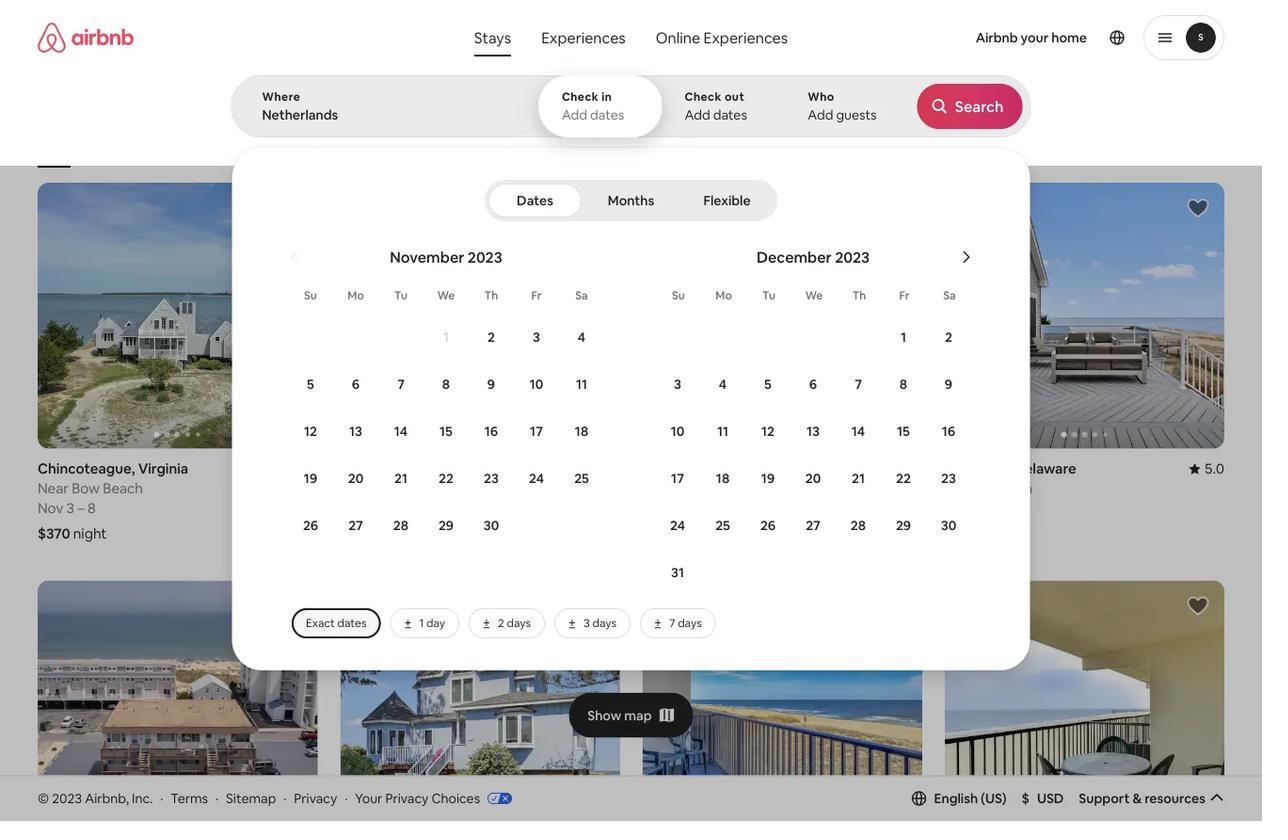 Task type: vqa. For each thing, say whether or not it's contained in the screenshot.
2 guests
no



Task type: describe. For each thing, give the bounding box(es) containing it.
1 mo from the left
[[348, 288, 364, 303]]

trending
[[856, 139, 904, 154]]

beach inside chincoteague, virginia near bow beach nov 3 – 8 $370 night
[[103, 479, 143, 498]]

Where field
[[262, 106, 508, 123]]

30 for first 30 button
[[484, 517, 499, 534]]

usd
[[1038, 790, 1065, 807]]

5 for 1st 5 button from the left
[[307, 376, 314, 393]]

english
[[935, 790, 979, 807]]

3 · from the left
[[284, 790, 287, 807]]

1 12 button from the left
[[288, 409, 333, 454]]

1 horizontal spatial 10 button
[[655, 409, 701, 454]]

flexible button
[[681, 184, 774, 218]]

virginia inside cape charles, virginia on wilkins beach
[[436, 459, 486, 478]]

5 for second 5 button from left
[[765, 376, 772, 393]]

days for 7 days
[[678, 616, 702, 631]]

0 vertical spatial 10
[[530, 376, 544, 393]]

views
[[233, 139, 263, 154]]

$240 night
[[340, 524, 410, 543]]

sitemap
[[226, 790, 276, 807]]

2023 for ©
[[52, 790, 82, 807]]

1 vertical spatial 3 button
[[655, 362, 701, 407]]

4 · from the left
[[345, 790, 348, 807]]

dates for check out add dates
[[714, 106, 748, 123]]

(us)
[[981, 790, 1007, 807]]

exact dates
[[306, 616, 367, 631]]

8 for first 8 button from the left
[[443, 376, 450, 393]]

group containing amazing views
[[38, 94, 906, 168]]

0 horizontal spatial dates
[[338, 616, 367, 631]]

21 for first 21 button from the right
[[852, 470, 866, 487]]

2 9 from the left
[[945, 376, 953, 393]]

2 19 button from the left
[[746, 456, 791, 501]]

check out add dates
[[685, 89, 748, 123]]

1 add to wishlist: ocean city, maryland image from the left
[[280, 595, 303, 617]]

1 21 button from the left
[[379, 456, 424, 501]]

2 days
[[498, 616, 531, 631]]

add to wishlist: frederica, delaware image
[[1188, 197, 1210, 219]]

2 20 from the left
[[806, 470, 821, 487]]

0 horizontal spatial 18 button
[[559, 409, 605, 454]]

1 27 from the left
[[349, 517, 363, 534]]

1 vertical spatial 4 button
[[701, 362, 746, 407]]

the for frederica,
[[968, 479, 990, 498]]

$285 night
[[643, 524, 712, 543]]

online experiences link
[[641, 19, 804, 57]]

1 su from the left
[[304, 288, 317, 303]]

1 26 button from the left
[[288, 503, 333, 548]]

stays tab panel
[[231, 75, 1263, 671]]

31 button
[[655, 550, 701, 595]]

5.0 out of 5 average rating image
[[1190, 459, 1225, 478]]

$
[[1022, 790, 1030, 807]]

experiences button
[[527, 19, 641, 57]]

frederica, delaware on the beach
[[945, 459, 1077, 498]]

beach for milford,
[[690, 479, 731, 498]]

support & resources
[[1080, 790, 1206, 807]]

check for check in add dates
[[562, 89, 599, 104]]

dates button
[[489, 184, 582, 218]]

your
[[1022, 29, 1049, 46]]

0 horizontal spatial 24
[[529, 470, 544, 487]]

chincoteague,
[[38, 459, 135, 478]]

1 day
[[420, 616, 446, 631]]

terms
[[171, 790, 208, 807]]

$240
[[340, 524, 374, 543]]

1 vertical spatial 18 button
[[701, 456, 746, 501]]

online
[[656, 28, 701, 47]]

charles,
[[379, 459, 433, 478]]

1 23 button from the left
[[469, 456, 514, 501]]

2023 for december
[[836, 247, 870, 267]]

sitemap link
[[226, 790, 276, 807]]

2 14 button from the left
[[836, 409, 882, 454]]

4.85
[[894, 459, 923, 478]]

delaware for milford, delaware on the beach
[[696, 459, 759, 478]]

$638
[[945, 524, 978, 543]]

homes
[[788, 139, 824, 154]]

stays
[[475, 28, 512, 47]]

1 horizontal spatial 17 button
[[655, 456, 701, 501]]

8 inside chincoteague, virginia near bow beach nov 3 – 8 $370 night
[[88, 499, 96, 517]]

1 vertical spatial 24 button
[[655, 503, 701, 548]]

add for check out add dates
[[685, 106, 711, 123]]

cape
[[340, 459, 376, 478]]

night inside chincoteague, virginia near bow beach nov 3 – 8 $370 night
[[73, 524, 107, 543]]

english (us) button
[[912, 790, 1007, 807]]

national parks
[[408, 139, 484, 154]]

chincoteague, virginia near bow beach nov 3 – 8 $370 night
[[38, 459, 188, 543]]

amazing views
[[183, 139, 263, 154]]

guests
[[837, 106, 877, 123]]

1 button for december 2023
[[882, 315, 927, 360]]

$285
[[643, 524, 675, 543]]

2 27 from the left
[[806, 517, 821, 534]]

lakefront
[[598, 139, 650, 154]]

1 sa from the left
[[576, 288, 588, 303]]

2 22 button from the left
[[882, 456, 927, 501]]

1 20 button from the left
[[333, 456, 379, 501]]

spaces
[[341, 139, 378, 154]]

out
[[725, 89, 745, 104]]

1 23 from the left
[[484, 470, 499, 487]]

25 for the right 25 button
[[716, 517, 731, 534]]

© 2023 airbnb, inc. ·
[[38, 790, 163, 807]]

12 for second 12 button from right
[[304, 423, 317, 440]]

where
[[262, 89, 301, 104]]

0 horizontal spatial 18
[[575, 423, 589, 440]]

add to wishlist: chincoteague, virginia image
[[583, 595, 605, 617]]

your
[[355, 790, 383, 807]]

on for frederica, delaware on the beach
[[945, 479, 965, 498]]

bow
[[72, 479, 100, 498]]

21 for 2nd 21 button from the right
[[395, 470, 408, 487]]

13 for first 13 button from right
[[807, 423, 820, 440]]

your privacy choices link
[[355, 790, 512, 808]]

1 for december 2023
[[901, 329, 907, 346]]

1 vertical spatial 11 button
[[701, 409, 746, 454]]

2 23 from the left
[[942, 470, 957, 487]]

calendar application
[[254, 227, 1263, 601]]

29 for 2nd 29 button from left
[[897, 517, 912, 534]]

check for check out add dates
[[685, 89, 722, 104]]

mansions
[[516, 139, 566, 154]]

1 5 button from the left
[[288, 362, 333, 407]]

1 27 button from the left
[[333, 503, 379, 548]]

1 privacy from the left
[[294, 790, 337, 807]]

1 28 from the left
[[394, 517, 409, 534]]

2 8 button from the left
[[882, 362, 927, 407]]

terms link
[[171, 790, 208, 807]]

exact
[[306, 616, 335, 631]]

tab list inside stays tab panel
[[489, 180, 774, 221]]

omg!
[[691, 139, 722, 154]]

0 vertical spatial 11 button
[[559, 362, 605, 407]]

25 for 25 button to the top
[[575, 470, 589, 487]]

2 add to wishlist: ocean city, maryland image from the left
[[1188, 595, 1210, 617]]

26 for 2nd 26 button
[[761, 517, 776, 534]]

2 fr from the left
[[900, 288, 910, 303]]

november
[[390, 247, 465, 267]]

6 for 2nd 6 button from the right
[[352, 376, 360, 393]]

0 horizontal spatial 7
[[398, 376, 405, 393]]

cape charles, virginia on wilkins beach
[[340, 459, 486, 498]]

support & resources button
[[1080, 790, 1225, 807]]

day
[[427, 616, 446, 631]]

7 days
[[670, 616, 702, 631]]

1 for november 2023
[[444, 329, 449, 346]]

2 12 button from the left
[[746, 409, 791, 454]]

2 13 button from the left
[[791, 409, 836, 454]]

2 28 button from the left
[[836, 503, 882, 548]]

add for check in add dates
[[562, 106, 588, 123]]

29 for 1st 29 button
[[439, 517, 454, 534]]

december
[[757, 247, 832, 267]]

none search field containing stays
[[231, 0, 1263, 671]]

0 vertical spatial 24 button
[[514, 456, 559, 501]]

dates for check in add dates
[[591, 106, 625, 123]]

8 for second 8 button
[[900, 376, 908, 393]]

19 for 1st 19 button from the right
[[762, 470, 775, 487]]

2 16 button from the left
[[927, 409, 972, 454]]

©
[[38, 790, 49, 807]]

0 vertical spatial 17 button
[[514, 409, 559, 454]]

2 horizontal spatial 7
[[855, 376, 863, 393]]

4.85 out of 5 average rating image
[[879, 459, 923, 478]]

1 19 button from the left
[[288, 456, 333, 501]]

wilkins
[[363, 479, 408, 498]]

creative spaces
[[293, 139, 378, 154]]

on for milford, delaware on the beach
[[643, 479, 662, 498]]

airbnb your home
[[976, 29, 1088, 46]]

2 28 from the left
[[851, 517, 867, 534]]

show
[[588, 707, 622, 724]]

amazing
[[183, 139, 231, 154]]

home
[[1052, 29, 1088, 46]]

2 5 button from the left
[[746, 362, 791, 407]]

2 29 button from the left
[[882, 503, 927, 548]]

0 horizontal spatial 1
[[420, 616, 424, 631]]

check in add dates
[[562, 89, 625, 123]]

14 for 2nd 14 button from the right
[[394, 423, 408, 440]]

in
[[602, 89, 612, 104]]

11 for the bottommost 11 button
[[718, 423, 729, 440]]

1 16 button from the left
[[469, 409, 514, 454]]

show map
[[588, 707, 652, 724]]



Task type: locate. For each thing, give the bounding box(es) containing it.
0 horizontal spatial 10 button
[[514, 362, 559, 407]]

2 privacy from the left
[[386, 790, 429, 807]]

delaware right milford,
[[696, 459, 759, 478]]

choices
[[432, 790, 480, 807]]

experiences inside button
[[542, 28, 626, 47]]

virginia inside chincoteague, virginia near bow beach nov 3 – 8 $370 night
[[138, 459, 188, 478]]

0 horizontal spatial 28 button
[[379, 503, 424, 548]]

1 horizontal spatial 24
[[671, 517, 686, 534]]

11 button
[[559, 362, 605, 407], [701, 409, 746, 454]]

2 horizontal spatial 2
[[946, 329, 953, 346]]

check inside the check in add dates
[[562, 89, 599, 104]]

privacy link
[[294, 790, 337, 807]]

check inside check out add dates
[[685, 89, 722, 104]]

delaware inside milford, delaware on the beach
[[696, 459, 759, 478]]

add inside the check in add dates
[[562, 106, 588, 123]]

30 down frederica,
[[942, 517, 957, 534]]

1 delaware from the left
[[696, 459, 759, 478]]

1 vertical spatial 11
[[718, 423, 729, 440]]

9 button
[[469, 362, 514, 407], [927, 362, 972, 407]]

0 horizontal spatial 23
[[484, 470, 499, 487]]

17
[[530, 423, 543, 440], [672, 470, 685, 487]]

30 for 1st 30 button from the right
[[942, 517, 957, 534]]

25 button left milford,
[[559, 456, 605, 501]]

1 tu from the left
[[395, 288, 408, 303]]

22
[[439, 470, 454, 487], [897, 470, 912, 487]]

1 vertical spatial 18
[[717, 470, 730, 487]]

add to wishlist: cape charles, virginia image
[[583, 197, 605, 219]]

beach down frederica,
[[993, 479, 1033, 498]]

20
[[348, 470, 364, 487], [806, 470, 821, 487]]

21 button left "4.85"
[[836, 456, 882, 501]]

1 check from the left
[[562, 89, 599, 104]]

25 button down milford, delaware on the beach
[[701, 503, 746, 548]]

1 6 button from the left
[[333, 362, 379, 407]]

2 beach from the left
[[993, 479, 1033, 498]]

1 horizontal spatial tu
[[763, 288, 776, 303]]

2 for december 2023
[[946, 329, 953, 346]]

1 horizontal spatial 13
[[807, 423, 820, 440]]

16 button
[[469, 409, 514, 454], [927, 409, 972, 454]]

1 horizontal spatial 28 button
[[836, 503, 882, 548]]

add inside check out add dates
[[685, 106, 711, 123]]

1 16 from the left
[[485, 423, 498, 440]]

virginia right charles,
[[436, 459, 486, 478]]

flexible
[[704, 192, 751, 209]]

on down milford,
[[643, 479, 662, 498]]

1 horizontal spatial 13 button
[[791, 409, 836, 454]]

2 for november 2023
[[488, 329, 495, 346]]

2 on from the left
[[643, 479, 662, 498]]

1 th from the left
[[485, 288, 498, 303]]

16 for 1st 16 button from right
[[943, 423, 956, 440]]

· right inc.
[[160, 790, 163, 807]]

1 horizontal spatial 6
[[810, 376, 818, 393]]

13
[[349, 423, 363, 440], [807, 423, 820, 440]]

2 9 button from the left
[[927, 362, 972, 407]]

14
[[394, 423, 408, 440], [852, 423, 866, 440]]

near
[[38, 479, 69, 498]]

privacy left your
[[294, 790, 337, 807]]

16 button up cape charles, virginia on wilkins beach
[[469, 409, 514, 454]]

we down december 2023
[[806, 288, 823, 303]]

1 horizontal spatial night
[[377, 524, 410, 543]]

6 button
[[333, 362, 379, 407], [791, 362, 836, 407]]

th down december 2023
[[853, 288, 867, 303]]

add up omg! at top right
[[685, 106, 711, 123]]

15 button up 4.85 out of 5 average rating image
[[882, 409, 927, 454]]

0 horizontal spatial 22 button
[[424, 456, 469, 501]]

0 horizontal spatial 26 button
[[288, 503, 333, 548]]

night for $285
[[678, 524, 712, 543]]

dates right exact
[[338, 616, 367, 631]]

1 beach from the left
[[103, 479, 143, 498]]

beach down charles,
[[411, 479, 451, 498]]

7
[[398, 376, 405, 393], [855, 376, 863, 393], [670, 616, 676, 631]]

26 button left $240 at left
[[288, 503, 333, 548]]

20 left charles,
[[348, 470, 364, 487]]

on inside milford, delaware on the beach
[[643, 479, 662, 498]]

night right $285
[[678, 524, 712, 543]]

2 15 from the left
[[898, 423, 911, 440]]

profile element
[[820, 0, 1225, 75]]

0 vertical spatial 3 button
[[514, 315, 559, 360]]

&
[[1133, 790, 1143, 807]]

15 button
[[424, 409, 469, 454], [882, 409, 927, 454]]

2 22 from the left
[[897, 470, 912, 487]]

23 button
[[469, 456, 514, 501], [927, 456, 972, 501]]

1 horizontal spatial the
[[968, 479, 990, 498]]

delaware inside frederica, delaware on the beach
[[1015, 459, 1077, 478]]

2 6 from the left
[[810, 376, 818, 393]]

3 days from the left
[[678, 616, 702, 631]]

november 2023
[[390, 247, 503, 267]]

0 horizontal spatial 21
[[395, 470, 408, 487]]

$370
[[38, 524, 70, 543]]

th
[[485, 288, 498, 303], [853, 288, 867, 303]]

1 horizontal spatial delaware
[[1015, 459, 1077, 478]]

1 horizontal spatial 1
[[444, 329, 449, 346]]

1 beach from the left
[[690, 479, 731, 498]]

15 button up charles,
[[424, 409, 469, 454]]

2 button for november 2023
[[469, 315, 514, 360]]

milford,
[[643, 459, 693, 478]]

4
[[578, 329, 586, 346], [719, 376, 727, 393]]

2023 right the december
[[836, 247, 870, 267]]

1 9 from the left
[[488, 376, 496, 393]]

1 horizontal spatial 12
[[762, 423, 775, 440]]

what can we help you find? tab list
[[459, 19, 641, 57]]

0 horizontal spatial 5
[[307, 376, 314, 393]]

0 horizontal spatial 15
[[440, 423, 453, 440]]

1 horizontal spatial 19 button
[[746, 456, 791, 501]]

2 horizontal spatial 8
[[900, 376, 908, 393]]

2 mo from the left
[[716, 288, 732, 303]]

0 horizontal spatial 12 button
[[288, 409, 333, 454]]

22 button right wilkins
[[424, 456, 469, 501]]

1 horizontal spatial 2
[[498, 616, 505, 631]]

14 button up charles,
[[379, 409, 424, 454]]

1 horizontal spatial we
[[806, 288, 823, 303]]

4 for the bottom '4' button
[[719, 376, 727, 393]]

1 horizontal spatial 7
[[670, 616, 676, 631]]

1 20 from the left
[[348, 470, 364, 487]]

dates down in
[[591, 106, 625, 123]]

21 left 4.85 out of 5 average rating image
[[852, 470, 866, 487]]

show map button
[[569, 693, 694, 738]]

0 horizontal spatial 16 button
[[469, 409, 514, 454]]

17 for the right 17 button
[[672, 470, 685, 487]]

0 horizontal spatial 28
[[394, 517, 409, 534]]

1 horizontal spatial 28
[[851, 517, 867, 534]]

beach inside frederica, delaware on the beach
[[993, 479, 1033, 498]]

2 experiences from the left
[[704, 28, 788, 47]]

2 30 from the left
[[942, 517, 957, 534]]

23 button right "4.85"
[[927, 456, 972, 501]]

14 button up 4.85 out of 5 average rating image
[[836, 409, 882, 454]]

30
[[484, 517, 499, 534], [942, 517, 957, 534]]

1 26 from the left
[[303, 517, 318, 534]]

days for 2 days
[[507, 616, 531, 631]]

add up mansions
[[562, 106, 588, 123]]

22 for 2nd 22 'button' from left
[[897, 470, 912, 487]]

virginia right chincoteague,
[[138, 459, 188, 478]]

check left out
[[685, 89, 722, 104]]

0 horizontal spatial 11 button
[[559, 362, 605, 407]]

1 15 button from the left
[[424, 409, 469, 454]]

airbnb your home link
[[965, 18, 1099, 57]]

–
[[78, 499, 85, 517]]

23 right charles,
[[484, 470, 499, 487]]

29 button down cape charles, virginia on wilkins beach
[[424, 503, 469, 548]]

0 horizontal spatial 10
[[530, 376, 544, 393]]

tab list containing dates
[[489, 180, 774, 221]]

2023 right november at the top
[[468, 247, 503, 267]]

tiny
[[763, 139, 785, 154]]

4 for left '4' button
[[578, 329, 586, 346]]

english (us)
[[935, 790, 1007, 807]]

1 14 from the left
[[394, 423, 408, 440]]

·
[[160, 790, 163, 807], [216, 790, 219, 807], [284, 790, 287, 807], [345, 790, 348, 807]]

26 right $285 night
[[761, 517, 776, 534]]

dates inside check out add dates
[[714, 106, 748, 123]]

30 button down frederica,
[[927, 503, 972, 548]]

26 for first 26 button
[[303, 517, 318, 534]]

· right terms
[[216, 790, 219, 807]]

26 left $240 at left
[[303, 517, 318, 534]]

1 horizontal spatial check
[[685, 89, 722, 104]]

0 horizontal spatial 1 button
[[424, 315, 469, 360]]

23 button right charles,
[[469, 456, 514, 501]]

31
[[672, 564, 685, 581]]

21 button
[[379, 456, 424, 501], [836, 456, 882, 501]]

2 button
[[469, 315, 514, 360], [927, 315, 972, 360]]

30 down cape charles, virginia on wilkins beach
[[484, 517, 499, 534]]

dates down out
[[714, 106, 748, 123]]

0 horizontal spatial 27 button
[[333, 503, 379, 548]]

11 for the topmost 11 button
[[576, 376, 588, 393]]

2 · from the left
[[216, 790, 219, 807]]

months
[[608, 192, 655, 209]]

tiny homes
[[763, 139, 824, 154]]

18 button
[[559, 409, 605, 454], [701, 456, 746, 501]]

map
[[625, 707, 652, 724]]

16 button up frederica,
[[927, 409, 972, 454]]

1 button for november 2023
[[424, 315, 469, 360]]

1 we from the left
[[438, 288, 455, 303]]

0 horizontal spatial 17 button
[[514, 409, 559, 454]]

2 the from the left
[[968, 479, 990, 498]]

24
[[529, 470, 544, 487], [671, 517, 686, 534]]

national
[[408, 139, 452, 154]]

1 virginia from the left
[[138, 459, 188, 478]]

parks
[[455, 139, 484, 154]]

27
[[349, 517, 363, 534], [806, 517, 821, 534]]

0 horizontal spatial 8
[[88, 499, 96, 517]]

december 2023
[[757, 247, 870, 267]]

2 th from the left
[[853, 288, 867, 303]]

online experiences
[[656, 28, 788, 47]]

26 button down milford, delaware on the beach
[[746, 503, 791, 548]]

tu down the december
[[763, 288, 776, 303]]

19 right milford, delaware on the beach
[[762, 470, 775, 487]]

1 experiences from the left
[[542, 28, 626, 47]]

2 15 button from the left
[[882, 409, 927, 454]]

the down milford,
[[665, 479, 687, 498]]

2 21 from the left
[[852, 470, 866, 487]]

21 button right cape
[[379, 456, 424, 501]]

resources
[[1145, 790, 1206, 807]]

1 vertical spatial 4
[[719, 376, 727, 393]]

1 · from the left
[[160, 790, 163, 807]]

· left privacy link
[[284, 790, 287, 807]]

21
[[395, 470, 408, 487], [852, 470, 866, 487]]

1 horizontal spatial 23
[[942, 470, 957, 487]]

1 add from the left
[[562, 106, 588, 123]]

1 29 button from the left
[[424, 503, 469, 548]]

airbnb
[[976, 29, 1019, 46]]

1 12 from the left
[[304, 423, 317, 440]]

1 horizontal spatial 22 button
[[882, 456, 927, 501]]

2 19 from the left
[[762, 470, 775, 487]]

1 22 button from the left
[[424, 456, 469, 501]]

days left add to wishlist: chincoteague, virginia icon
[[507, 616, 531, 631]]

dates inside the check in add dates
[[591, 106, 625, 123]]

1 28 button from the left
[[379, 503, 424, 548]]

$ usd
[[1022, 790, 1065, 807]]

22 for 2nd 22 'button' from the right
[[439, 470, 454, 487]]

2 horizontal spatial add
[[808, 106, 834, 123]]

on down cape
[[340, 479, 360, 498]]

1 horizontal spatial 18
[[717, 470, 730, 487]]

2 button for december 2023
[[927, 315, 972, 360]]

3
[[533, 329, 541, 346], [674, 376, 682, 393], [66, 499, 74, 517], [584, 616, 590, 631]]

25 right $285 night
[[716, 517, 731, 534]]

beach down milford,
[[690, 479, 731, 498]]

1 vertical spatial 17 button
[[655, 456, 701, 501]]

1 30 button from the left
[[469, 503, 514, 548]]

2 delaware from the left
[[1015, 459, 1077, 478]]

0 horizontal spatial privacy
[[294, 790, 337, 807]]

1 horizontal spatial 27 button
[[791, 503, 836, 548]]

stays button
[[459, 19, 527, 57]]

2 horizontal spatial dates
[[714, 106, 748, 123]]

0 horizontal spatial 3 button
[[514, 315, 559, 360]]

1 on from the left
[[340, 479, 360, 498]]

night for $240
[[377, 524, 410, 543]]

1 horizontal spatial 24 button
[[655, 503, 701, 548]]

19 left cape
[[304, 470, 318, 487]]

15 up cape charles, virginia on wilkins beach
[[440, 423, 453, 440]]

19 button
[[288, 456, 333, 501], [746, 456, 791, 501]]

who
[[808, 89, 835, 104]]

2023 right ©
[[52, 790, 82, 807]]

your privacy choices
[[355, 790, 480, 807]]

2 20 button from the left
[[791, 456, 836, 501]]

0 horizontal spatial add to wishlist: ocean city, maryland image
[[280, 595, 303, 617]]

1 29 from the left
[[439, 517, 454, 534]]

2 13 from the left
[[807, 423, 820, 440]]

16 up frederica,
[[943, 423, 956, 440]]

days
[[507, 616, 531, 631], [593, 616, 617, 631], [678, 616, 702, 631]]

3 night from the left
[[678, 524, 712, 543]]

1 horizontal spatial 10
[[671, 423, 685, 440]]

2023 for november
[[468, 247, 503, 267]]

add down who
[[808, 106, 834, 123]]

1 horizontal spatial 12 button
[[746, 409, 791, 454]]

· left your
[[345, 790, 348, 807]]

1 days from the left
[[507, 616, 531, 631]]

night down –
[[73, 524, 107, 543]]

2 check from the left
[[685, 89, 722, 104]]

check left in
[[562, 89, 599, 104]]

months button
[[586, 184, 677, 218]]

1 button
[[424, 315, 469, 360], [882, 315, 927, 360]]

14 button
[[379, 409, 424, 454], [836, 409, 882, 454]]

1 horizontal spatial 16
[[943, 423, 956, 440]]

2 27 button from the left
[[791, 503, 836, 548]]

13 for first 13 button from left
[[349, 423, 363, 440]]

0 vertical spatial 25 button
[[559, 456, 605, 501]]

22 button left frederica,
[[882, 456, 927, 501]]

1 fr from the left
[[532, 288, 542, 303]]

6 for 1st 6 button from the right
[[810, 376, 818, 393]]

12
[[304, 423, 317, 440], [762, 423, 775, 440]]

1 5 from the left
[[307, 376, 314, 393]]

group
[[38, 94, 906, 168], [38, 183, 318, 449], [340, 183, 620, 449], [643, 183, 923, 449], [945, 183, 1225, 449], [38, 581, 318, 821], [340, 581, 620, 821], [643, 581, 923, 821], [945, 581, 1225, 821]]

0 horizontal spatial 4
[[578, 329, 586, 346]]

add to wishlist: ocean city, maryland image
[[280, 595, 303, 617], [1188, 595, 1210, 617]]

20 button left 4.85 out of 5 average rating image
[[791, 456, 836, 501]]

8 button up charles,
[[424, 362, 469, 407]]

3 inside chincoteague, virginia near bow beach nov 3 – 8 $370 night
[[66, 499, 74, 517]]

20 left 4.85 out of 5 average rating image
[[806, 470, 821, 487]]

th down november 2023
[[485, 288, 498, 303]]

1 9 button from the left
[[469, 362, 514, 407]]

2 horizontal spatial night
[[678, 524, 712, 543]]

0 horizontal spatial 4 button
[[559, 315, 605, 360]]

0 horizontal spatial 2 button
[[469, 315, 514, 360]]

1 22 from the left
[[439, 470, 454, 487]]

2 1 button from the left
[[882, 315, 927, 360]]

0 horizontal spatial 6
[[352, 376, 360, 393]]

1 2 button from the left
[[469, 315, 514, 360]]

0 horizontal spatial 2
[[488, 329, 495, 346]]

1 21 from the left
[[395, 470, 408, 487]]

beach inside cape charles, virginia on wilkins beach
[[411, 479, 451, 498]]

12 for 2nd 12 button from the left
[[762, 423, 775, 440]]

22 left frederica,
[[897, 470, 912, 487]]

2 30 button from the left
[[927, 503, 972, 548]]

beach for frederica,
[[993, 479, 1033, 498]]

2 su from the left
[[673, 288, 686, 303]]

1 horizontal spatial 23 button
[[927, 456, 972, 501]]

dates
[[517, 192, 554, 209]]

su
[[304, 288, 317, 303], [673, 288, 686, 303]]

2 7 button from the left
[[836, 362, 882, 407]]

None search field
[[231, 0, 1263, 671]]

1 horizontal spatial days
[[593, 616, 617, 631]]

the down frederica,
[[968, 479, 990, 498]]

2 virginia from the left
[[436, 459, 486, 478]]

delaware
[[696, 459, 759, 478], [1015, 459, 1077, 478]]

1 horizontal spatial 17
[[672, 470, 685, 487]]

1 1 button from the left
[[424, 315, 469, 360]]

2 add from the left
[[685, 106, 711, 123]]

21 right cape
[[395, 470, 408, 487]]

1 night from the left
[[73, 524, 107, 543]]

26 button
[[288, 503, 333, 548], [746, 503, 791, 548]]

tu down november at the top
[[395, 288, 408, 303]]

milford, delaware on the beach
[[643, 459, 759, 498]]

privacy right your
[[386, 790, 429, 807]]

2 26 button from the left
[[746, 503, 791, 548]]

29 button down 4.85 out of 5 average rating image
[[882, 503, 927, 548]]

2 21 button from the left
[[836, 456, 882, 501]]

add inside who add guests
[[808, 106, 834, 123]]

1 8 button from the left
[[424, 362, 469, 407]]

29 down cape charles, virginia on wilkins beach
[[439, 517, 454, 534]]

2 we from the left
[[806, 288, 823, 303]]

0 horizontal spatial 29 button
[[424, 503, 469, 548]]

16 up cape charles, virginia on wilkins beach
[[485, 423, 498, 440]]

1 horizontal spatial experiences
[[704, 28, 788, 47]]

1 horizontal spatial virginia
[[436, 459, 486, 478]]

experiences up out
[[704, 28, 788, 47]]

0 horizontal spatial add
[[562, 106, 588, 123]]

1 horizontal spatial 20
[[806, 470, 821, 487]]

16 for 2nd 16 button from right
[[485, 423, 498, 440]]

2 sa from the left
[[944, 288, 957, 303]]

2 tu from the left
[[763, 288, 776, 303]]

on inside frederica, delaware on the beach
[[945, 479, 965, 498]]

the inside frederica, delaware on the beach
[[968, 479, 990, 498]]

28 button down wilkins
[[379, 503, 424, 548]]

25
[[575, 470, 589, 487], [716, 517, 731, 534]]

1 vertical spatial 25
[[716, 517, 731, 534]]

0 horizontal spatial fr
[[532, 288, 542, 303]]

17 button
[[514, 409, 559, 454], [655, 456, 701, 501]]

0 horizontal spatial 13 button
[[333, 409, 379, 454]]

1 horizontal spatial 19
[[762, 470, 775, 487]]

24 button
[[514, 456, 559, 501], [655, 503, 701, 548]]

beach right bow
[[103, 479, 143, 498]]

0 horizontal spatial 27
[[349, 517, 363, 534]]

0 horizontal spatial 30
[[484, 517, 499, 534]]

support
[[1080, 790, 1131, 807]]

1 horizontal spatial 4 button
[[701, 362, 746, 407]]

airbnb,
[[85, 790, 129, 807]]

delaware right frederica,
[[1015, 459, 1077, 478]]

0 horizontal spatial delaware
[[696, 459, 759, 478]]

on down frederica,
[[945, 479, 965, 498]]

delaware for frederica, delaware on the beach
[[1015, 459, 1077, 478]]

1 7 button from the left
[[379, 362, 424, 407]]

0 horizontal spatial 21 button
[[379, 456, 424, 501]]

30 button down cape charles, virginia on wilkins beach
[[469, 503, 514, 548]]

19
[[304, 470, 318, 487], [762, 470, 775, 487]]

0 horizontal spatial 16
[[485, 423, 498, 440]]

28 button down 4.85 out of 5 average rating image
[[836, 503, 882, 548]]

2 23 button from the left
[[927, 456, 972, 501]]

3 add from the left
[[808, 106, 834, 123]]

1 horizontal spatial 16 button
[[927, 409, 972, 454]]

0 vertical spatial 24
[[529, 470, 544, 487]]

20 button left charles,
[[333, 456, 379, 501]]

14 for 1st 14 button from the right
[[852, 423, 866, 440]]

the
[[665, 479, 687, 498], [968, 479, 990, 498]]

0 horizontal spatial 30 button
[[469, 503, 514, 548]]

2 6 button from the left
[[791, 362, 836, 407]]

17 for the topmost 17 button
[[530, 423, 543, 440]]

1 horizontal spatial 25 button
[[701, 503, 746, 548]]

2 16 from the left
[[943, 423, 956, 440]]

1 horizontal spatial 26
[[761, 517, 776, 534]]

2 5 from the left
[[765, 376, 772, 393]]

we down november 2023
[[438, 288, 455, 303]]

0 horizontal spatial 14 button
[[379, 409, 424, 454]]

0 horizontal spatial beach
[[690, 479, 731, 498]]

1 horizontal spatial 21
[[852, 470, 866, 487]]

0 horizontal spatial 24 button
[[514, 456, 559, 501]]

11
[[576, 376, 588, 393], [718, 423, 729, 440]]

inc.
[[132, 790, 153, 807]]

9
[[488, 376, 496, 393], [945, 376, 953, 393]]

3 days
[[584, 616, 617, 631]]

1 13 from the left
[[349, 423, 363, 440]]

days for 3 days
[[593, 616, 617, 631]]

1 vertical spatial 10
[[671, 423, 685, 440]]

22 right charles,
[[439, 470, 454, 487]]

tu
[[395, 288, 408, 303], [763, 288, 776, 303]]

0 horizontal spatial 15 button
[[424, 409, 469, 454]]

experiences up in
[[542, 28, 626, 47]]

beach inside milford, delaware on the beach
[[690, 479, 731, 498]]

3 on from the left
[[945, 479, 965, 498]]

19 for 1st 19 button from the left
[[304, 470, 318, 487]]

the for milford,
[[665, 479, 687, 498]]

15 up 4.85 out of 5 average rating image
[[898, 423, 911, 440]]

8 button up 4.85 out of 5 average rating image
[[882, 362, 927, 407]]

2 night from the left
[[377, 524, 410, 543]]

we
[[438, 288, 455, 303], [806, 288, 823, 303]]

the inside milford, delaware on the beach
[[665, 479, 687, 498]]

22 button
[[424, 456, 469, 501], [882, 456, 927, 501]]

2 26 from the left
[[761, 517, 776, 534]]

frederica,
[[945, 459, 1012, 478]]

1 14 button from the left
[[379, 409, 424, 454]]

25 left milford,
[[575, 470, 589, 487]]

1 15 from the left
[[440, 423, 453, 440]]

1 vertical spatial 10 button
[[655, 409, 701, 454]]

days down 31 button
[[678, 616, 702, 631]]

days left 7 days
[[593, 616, 617, 631]]

1 horizontal spatial add
[[685, 106, 711, 123]]

night right $240 at left
[[377, 524, 410, 543]]

29 down 4.85 out of 5 average rating image
[[897, 517, 912, 534]]

23 right "4.85"
[[942, 470, 957, 487]]

tab list
[[489, 180, 774, 221]]

1 13 button from the left
[[333, 409, 379, 454]]

0 horizontal spatial days
[[507, 616, 531, 631]]

2 horizontal spatial on
[[945, 479, 965, 498]]

who add guests
[[808, 89, 877, 123]]

1 horizontal spatial 20 button
[[791, 456, 836, 501]]

28
[[394, 517, 409, 534], [851, 517, 867, 534]]

on inside cape charles, virginia on wilkins beach
[[340, 479, 360, 498]]

terms · sitemap · privacy ·
[[171, 790, 348, 807]]



